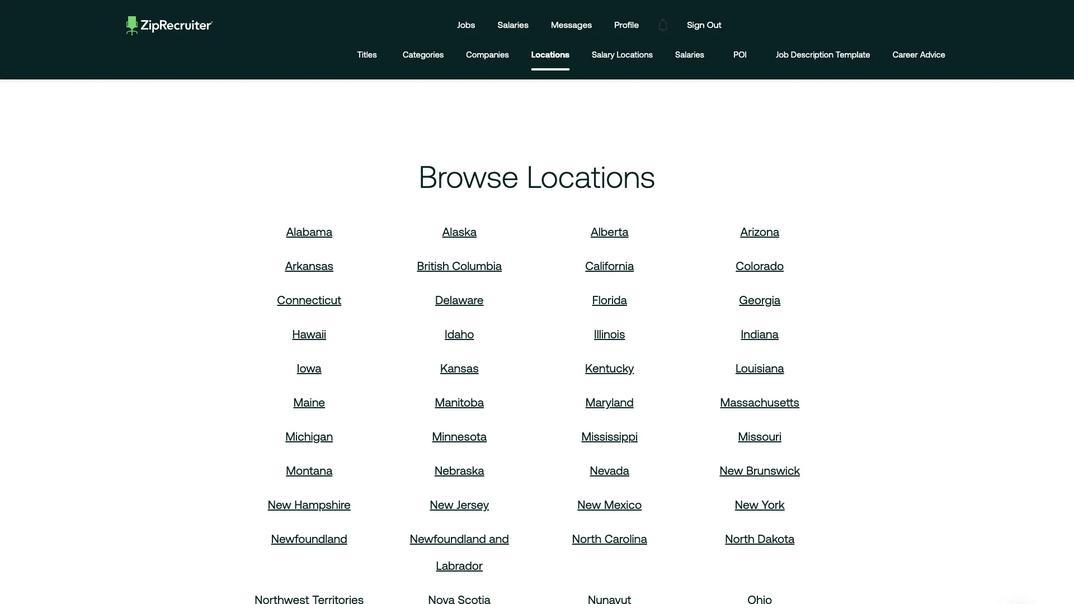 Task type: vqa. For each thing, say whether or not it's contained in the screenshot.
job card menu element to the top
no



Task type: describe. For each thing, give the bounding box(es) containing it.
jobs
[[457, 20, 476, 30]]

new brunswick
[[720, 464, 801, 477]]

nebraska link
[[435, 464, 485, 477]]

new york
[[736, 498, 785, 512]]

salaries inside main element
[[498, 20, 529, 30]]

north dakota
[[726, 532, 795, 546]]

maine link
[[294, 396, 325, 409]]

arizona link
[[741, 225, 780, 238]]

sign
[[688, 20, 705, 30]]

colorado
[[736, 259, 784, 273]]

alberta
[[591, 225, 629, 238]]

manitoba
[[435, 396, 484, 409]]

arkansas
[[285, 259, 334, 273]]

georgia
[[740, 293, 781, 307]]

new mexico link
[[578, 498, 642, 512]]

notifications image
[[651, 12, 676, 38]]

newfoundland and labrador
[[410, 532, 509, 573]]

new for new york
[[736, 498, 759, 512]]

profile link
[[607, 9, 648, 41]]

maryland
[[586, 396, 634, 409]]

career advice link
[[893, 41, 946, 70]]

illinois link
[[595, 327, 626, 341]]

michigan
[[286, 430, 333, 443]]

dakota
[[758, 532, 795, 546]]

new hampshire link
[[268, 498, 351, 512]]

salary locations link
[[592, 41, 653, 70]]

nevada link
[[590, 464, 630, 477]]

alabama
[[286, 225, 333, 238]]

montana
[[286, 464, 333, 477]]

massachusetts
[[721, 396, 800, 409]]

british
[[417, 259, 449, 273]]

new jersey
[[430, 498, 489, 512]]

1 horizontal spatial salaries link
[[676, 41, 705, 70]]

louisiana link
[[736, 362, 785, 375]]

career advice
[[893, 50, 946, 59]]

idaho link
[[445, 327, 474, 341]]

new for new jersey
[[430, 498, 454, 512]]

sign out
[[688, 20, 722, 30]]

locations for browse locations
[[527, 159, 656, 194]]

locations link
[[532, 41, 570, 68]]

louisiana
[[736, 362, 785, 375]]

new jersey link
[[430, 498, 489, 512]]

indiana link
[[742, 327, 779, 341]]

missouri
[[739, 430, 782, 443]]

browse locations
[[419, 159, 656, 194]]

kansas link
[[441, 362, 479, 375]]

browse
[[419, 159, 519, 194]]

kansas
[[441, 362, 479, 375]]

companies
[[467, 50, 509, 59]]

alaska link
[[443, 225, 477, 238]]

ziprecruiter image
[[127, 16, 213, 35]]

california
[[586, 259, 634, 273]]

jobs link
[[449, 9, 484, 41]]

career
[[893, 50, 919, 59]]

new hampshire
[[268, 498, 351, 512]]

titles link
[[354, 41, 381, 70]]

main element
[[118, 9, 957, 41]]

arizona
[[741, 225, 780, 238]]

job description template link
[[777, 41, 871, 70]]

messages link
[[543, 9, 601, 41]]

new brunswick link
[[720, 464, 801, 477]]

british columbia
[[417, 259, 502, 273]]

job
[[777, 50, 789, 59]]

york
[[762, 498, 785, 512]]

newfoundland and labrador link
[[410, 532, 509, 573]]

new york link
[[736, 498, 785, 512]]

hampshire
[[295, 498, 351, 512]]

delaware
[[435, 293, 484, 307]]

connecticut link
[[277, 293, 342, 307]]



Task type: locate. For each thing, give the bounding box(es) containing it.
salary locations
[[592, 50, 653, 59]]

colorado link
[[736, 259, 784, 273]]

minnesota
[[432, 430, 487, 443]]

newfoundland for newfoundland link
[[271, 532, 348, 546]]

mexico
[[605, 498, 642, 512]]

alabama link
[[286, 225, 333, 238]]

0 horizontal spatial north
[[573, 532, 602, 546]]

alaska
[[443, 225, 477, 238]]

illinois
[[595, 327, 626, 341]]

jersey
[[457, 498, 489, 512]]

0 horizontal spatial salaries
[[498, 20, 529, 30]]

2 newfoundland from the left
[[410, 532, 486, 546]]

california link
[[586, 259, 634, 273]]

locations for salary locations
[[617, 50, 653, 59]]

manitoba link
[[435, 396, 484, 409]]

florida
[[593, 293, 628, 307]]

brunswick
[[747, 464, 801, 477]]

salaries inside tabs element
[[676, 50, 705, 59]]

profile
[[615, 20, 639, 30]]

advice
[[921, 50, 946, 59]]

salaries link up companies
[[490, 9, 537, 41]]

michigan link
[[286, 430, 333, 443]]

new left brunswick
[[720, 464, 744, 477]]

nevada
[[590, 464, 630, 477]]

companies link
[[467, 41, 509, 70]]

north carolina
[[573, 532, 648, 546]]

1 north from the left
[[573, 532, 602, 546]]

hawaii
[[292, 327, 326, 341]]

salaries
[[498, 20, 529, 30], [676, 50, 705, 59]]

salary
[[592, 50, 615, 59]]

columbia
[[452, 259, 502, 273]]

salaries up companies
[[498, 20, 529, 30]]

kentucky
[[586, 362, 635, 375]]

salaries down sign
[[676, 50, 705, 59]]

new left mexico
[[578, 498, 602, 512]]

connecticut
[[277, 293, 342, 307]]

salaries link
[[490, 9, 537, 41], [676, 41, 705, 70]]

categories link
[[403, 41, 444, 70]]

labrador
[[436, 559, 483, 573]]

2 north from the left
[[726, 532, 755, 546]]

new for new brunswick
[[720, 464, 744, 477]]

iowa link
[[297, 362, 322, 375]]

job description template
[[777, 50, 871, 59]]

locations
[[532, 50, 570, 59], [617, 50, 653, 59], [527, 159, 656, 194]]

iowa
[[297, 362, 322, 375]]

1 newfoundland from the left
[[271, 532, 348, 546]]

newfoundland up labrador
[[410, 532, 486, 546]]

north carolina link
[[573, 532, 648, 546]]

arkansas link
[[285, 259, 334, 273]]

1 horizontal spatial salaries
[[676, 50, 705, 59]]

north dakota link
[[726, 532, 795, 546]]

north for north carolina
[[573, 532, 602, 546]]

missouri link
[[739, 430, 782, 443]]

out
[[707, 20, 722, 30]]

0 vertical spatial salaries
[[498, 20, 529, 30]]

salaries link down sign
[[676, 41, 705, 70]]

idaho
[[445, 327, 474, 341]]

tabs element
[[354, 41, 957, 70]]

mississippi link
[[582, 430, 638, 443]]

1 vertical spatial salaries
[[676, 50, 705, 59]]

minnesota link
[[432, 430, 487, 443]]

new left york
[[736, 498, 759, 512]]

template
[[836, 50, 871, 59]]

mississippi
[[582, 430, 638, 443]]

1 horizontal spatial north
[[726, 532, 755, 546]]

nebraska
[[435, 464, 485, 477]]

new left hampshire at the left
[[268, 498, 292, 512]]

newfoundland
[[271, 532, 348, 546], [410, 532, 486, 546]]

alberta link
[[591, 225, 629, 238]]

newfoundland inside newfoundland and labrador
[[410, 532, 486, 546]]

maine
[[294, 396, 325, 409]]

georgia link
[[740, 293, 781, 307]]

categories
[[403, 50, 444, 59]]

british columbia link
[[417, 259, 502, 273]]

north for north dakota
[[726, 532, 755, 546]]

maryland link
[[586, 396, 634, 409]]

new for new hampshire
[[268, 498, 292, 512]]

newfoundland down new hampshire
[[271, 532, 348, 546]]

0 horizontal spatial salaries link
[[490, 9, 537, 41]]

poi link
[[727, 41, 754, 70]]

hawaii link
[[292, 327, 326, 341]]

titles
[[357, 50, 377, 59]]

north left carolina
[[573, 532, 602, 546]]

indiana
[[742, 327, 779, 341]]

new for new mexico
[[578, 498, 602, 512]]

new left the jersey at the bottom left
[[430, 498, 454, 512]]

description
[[792, 50, 834, 59]]

delaware link
[[435, 293, 484, 307]]

sign out link
[[679, 9, 731, 41]]

massachusetts link
[[721, 396, 800, 409]]

0 horizontal spatial newfoundland
[[271, 532, 348, 546]]

1 horizontal spatial newfoundland
[[410, 532, 486, 546]]

newfoundland for newfoundland and labrador
[[410, 532, 486, 546]]

north left dakota on the bottom right
[[726, 532, 755, 546]]

messages
[[551, 20, 593, 30]]

and
[[489, 532, 509, 546]]

newfoundland link
[[271, 532, 348, 546]]



